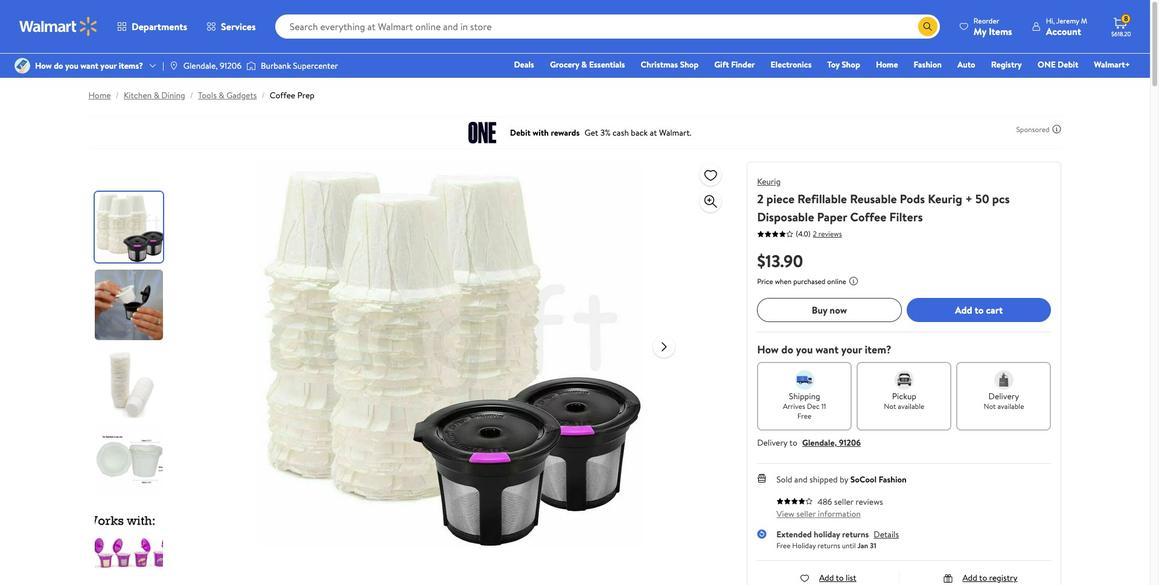 Task type: vqa. For each thing, say whether or not it's contained in the screenshot.
Items
yes



Task type: locate. For each thing, give the bounding box(es) containing it.
add left the list
[[820, 573, 835, 585]]

0 horizontal spatial want
[[80, 60, 98, 72]]

shop inside toy shop link
[[842, 59, 861, 71]]

tools & gadgets link
[[198, 89, 257, 101]]

filters
[[890, 209, 923, 225]]

finder
[[732, 59, 755, 71]]

registry
[[990, 573, 1018, 585]]

gift finder link
[[709, 58, 761, 71]]

available inside delivery not available
[[998, 402, 1025, 412]]

ad disclaimer and feedback for skylinedisplayad image
[[1053, 124, 1062, 134]]

returns left 31
[[843, 529, 870, 541]]

&
[[582, 59, 587, 71], [154, 89, 159, 101], [219, 89, 224, 101]]

legal information image
[[849, 277, 859, 286]]

$618.20
[[1112, 30, 1132, 38]]

0 vertical spatial do
[[54, 60, 63, 72]]

1 horizontal spatial 91206
[[839, 437, 861, 449]]

(4.0)
[[796, 229, 811, 239]]

486 seller reviews
[[818, 497, 884, 509]]

add to list
[[820, 573, 857, 585]]

next media item image
[[657, 340, 672, 354]]

1 horizontal spatial shop
[[842, 59, 861, 71]]

buy now button
[[758, 298, 902, 323]]

you down walmart image on the top of page
[[65, 60, 78, 72]]

how do you want your items?
[[35, 60, 143, 72]]

2 piece refillable reusable pods keurig + 50 pcs disposable paper coffee filters image
[[258, 162, 644, 549]]

1 horizontal spatial 2
[[813, 229, 817, 239]]

available down intent image for delivery
[[998, 402, 1025, 412]]

to for glendale,
[[790, 437, 798, 449]]

0 vertical spatial glendale,
[[184, 60, 218, 72]]

1 vertical spatial fashion
[[879, 474, 907, 486]]

0 vertical spatial reviews
[[819, 229, 843, 239]]

do down walmart image on the top of page
[[54, 60, 63, 72]]

1 not from the left
[[885, 402, 897, 412]]

1 vertical spatial home link
[[89, 89, 111, 101]]

2 piece refillable reusable pods keurig + 50 pcs disposable paper coffee filters - image 4 of 5 image
[[95, 426, 165, 497]]

intent image for shipping image
[[795, 371, 815, 390]]

reviews
[[819, 229, 843, 239], [856, 497, 884, 509]]

1 horizontal spatial not
[[984, 402, 997, 412]]

1 vertical spatial do
[[782, 343, 794, 358]]

1 horizontal spatial /
[[190, 89, 193, 101]]

0 vertical spatial how
[[35, 60, 52, 72]]

4.0864 stars out of 5, based on 486 seller reviews element
[[777, 498, 813, 506]]

shop right toy
[[842, 59, 861, 71]]

details
[[874, 529, 900, 541]]

kitchen & dining link
[[124, 89, 185, 101]]

add left registry
[[963, 573, 978, 585]]

0 horizontal spatial you
[[65, 60, 78, 72]]

1 horizontal spatial do
[[782, 343, 794, 358]]

/ right the gadgets
[[262, 89, 265, 101]]

1 vertical spatial 2
[[813, 229, 817, 239]]

1 horizontal spatial your
[[842, 343, 863, 358]]

2 not from the left
[[984, 402, 997, 412]]

delivery not available
[[984, 391, 1025, 412]]

reviews for 486 seller reviews
[[856, 497, 884, 509]]

1 horizontal spatial want
[[816, 343, 839, 358]]

1 horizontal spatial glendale,
[[803, 437, 837, 449]]

coffee down reusable
[[851, 209, 887, 225]]

Search search field
[[275, 14, 940, 39]]

burbank
[[261, 60, 291, 72]]

0 vertical spatial fashion
[[914, 59, 942, 71]]

1 vertical spatial you
[[797, 343, 813, 358]]

add
[[956, 304, 973, 317], [820, 573, 835, 585], [963, 573, 978, 585]]

not for pickup
[[885, 402, 897, 412]]

buy
[[812, 304, 828, 317]]

reviews for (4.0) 2 reviews
[[819, 229, 843, 239]]

how
[[35, 60, 52, 72], [758, 343, 779, 358]]

1 available from the left
[[899, 402, 925, 412]]

to left registry
[[980, 573, 988, 585]]

486
[[818, 497, 833, 509]]

want down buy now button
[[816, 343, 839, 358]]

do
[[54, 60, 63, 72], [782, 343, 794, 358]]

add for add to registry
[[963, 573, 978, 585]]

2 horizontal spatial &
[[582, 59, 587, 71]]

0 horizontal spatial free
[[777, 541, 791, 551]]

keurig
[[758, 176, 781, 188], [929, 191, 963, 207]]

you up intent image for shipping
[[797, 343, 813, 358]]

/ left the tools
[[190, 89, 193, 101]]

0 horizontal spatial shop
[[680, 59, 699, 71]]

to left cart
[[975, 304, 984, 317]]

+
[[966, 191, 973, 207]]

0 horizontal spatial reviews
[[819, 229, 843, 239]]

burbank supercenter
[[261, 60, 338, 72]]

fashion right socool in the right of the page
[[879, 474, 907, 486]]

0 horizontal spatial  image
[[169, 61, 179, 71]]

intent image for pickup image
[[895, 371, 915, 390]]

0 vertical spatial delivery
[[989, 391, 1020, 403]]

0 vertical spatial free
[[798, 411, 812, 422]]

glendale, down 11
[[803, 437, 837, 449]]

1 horizontal spatial coffee
[[851, 209, 887, 225]]

0 horizontal spatial fashion
[[879, 474, 907, 486]]

departments
[[132, 20, 187, 33]]

1 vertical spatial delivery
[[758, 437, 788, 449]]

(4.0) 2 reviews
[[796, 229, 843, 239]]

available for pickup
[[899, 402, 925, 412]]

items
[[989, 24, 1013, 38]]

toy shop
[[828, 59, 861, 71]]

home link left fashion link
[[871, 58, 904, 71]]

0 horizontal spatial not
[[885, 402, 897, 412]]

essentials
[[590, 59, 625, 71]]

0 horizontal spatial 2
[[758, 191, 764, 207]]

available for delivery
[[998, 402, 1025, 412]]

1 horizontal spatial returns
[[843, 529, 870, 541]]

& right grocery
[[582, 59, 587, 71]]

2 inside the (4.0) 2 reviews
[[813, 229, 817, 239]]

0 horizontal spatial /
[[116, 89, 119, 101]]

to for registry
[[980, 573, 988, 585]]

0 horizontal spatial keurig
[[758, 176, 781, 188]]

delivery up sold
[[758, 437, 788, 449]]

keurig left +
[[929, 191, 963, 207]]

home link down "how do you want your items?"
[[89, 89, 111, 101]]

not down intent image for delivery
[[984, 402, 997, 412]]

fashion
[[914, 59, 942, 71], [879, 474, 907, 486]]

reviews down paper
[[819, 229, 843, 239]]

add to registry button
[[944, 573, 1018, 585]]

1 horizontal spatial home
[[876, 59, 899, 71]]

reorder my items
[[974, 15, 1013, 38]]

home for home / kitchen & dining / tools & gadgets / coffee prep
[[89, 89, 111, 101]]

2 / from the left
[[190, 89, 193, 101]]

seller for 486
[[835, 497, 854, 509]]

want
[[80, 60, 98, 72], [816, 343, 839, 358]]

free inside extended holiday returns details free holiday returns until jan 31
[[777, 541, 791, 551]]

keurig 2 piece refillable reusable pods keurig + 50 pcs disposable paper coffee filters
[[758, 176, 1011, 225]]

deals link
[[509, 58, 540, 71]]

2 right (4.0)
[[813, 229, 817, 239]]

zoom image modal image
[[704, 195, 718, 209]]

& right the tools
[[219, 89, 224, 101]]

your left item?
[[842, 343, 863, 358]]

shop inside 'christmas shop' link
[[680, 59, 699, 71]]

1 horizontal spatial free
[[798, 411, 812, 422]]

want for items?
[[80, 60, 98, 72]]

pcs
[[993, 191, 1011, 207]]

coffee left prep
[[270, 89, 296, 101]]

seller
[[835, 497, 854, 509], [797, 509, 816, 521]]

0 vertical spatial want
[[80, 60, 98, 72]]

1 vertical spatial want
[[816, 343, 839, 358]]

0 horizontal spatial 91206
[[220, 60, 242, 72]]

1 vertical spatial how
[[758, 343, 779, 358]]

to inside button
[[975, 304, 984, 317]]

not down intent image for pickup at the right
[[885, 402, 897, 412]]

to
[[975, 304, 984, 317], [790, 437, 798, 449], [836, 573, 844, 585], [980, 573, 988, 585]]

home left fashion link
[[876, 59, 899, 71]]

seller right 486
[[835, 497, 854, 509]]

delivery down intent image for delivery
[[989, 391, 1020, 403]]

0 horizontal spatial how
[[35, 60, 52, 72]]

free down shipping
[[798, 411, 812, 422]]

1 shop from the left
[[680, 59, 699, 71]]

pickup not available
[[885, 391, 925, 412]]

to left the list
[[836, 573, 844, 585]]

to for cart
[[975, 304, 984, 317]]

kitchen
[[124, 89, 152, 101]]

add left cart
[[956, 304, 973, 317]]

1 horizontal spatial how
[[758, 343, 779, 358]]

shop right the "christmas" in the right of the page
[[680, 59, 699, 71]]

available
[[899, 402, 925, 412], [998, 402, 1025, 412]]

delivery inside delivery not available
[[989, 391, 1020, 403]]

2 down keurig link
[[758, 191, 764, 207]]

2 shop from the left
[[842, 59, 861, 71]]

reviews down socool in the right of the page
[[856, 497, 884, 509]]

holiday
[[793, 541, 816, 551]]

1 vertical spatial keurig
[[929, 191, 963, 207]]

available inside pickup not available
[[899, 402, 925, 412]]

want for item?
[[816, 343, 839, 358]]

want left items?
[[80, 60, 98, 72]]

1 vertical spatial home
[[89, 89, 111, 101]]

not inside delivery not available
[[984, 402, 997, 412]]

shop
[[680, 59, 699, 71], [842, 59, 861, 71]]

1 horizontal spatial available
[[998, 402, 1025, 412]]

dining
[[161, 89, 185, 101]]

add for add to cart
[[956, 304, 973, 317]]

my
[[974, 24, 987, 38]]

1 horizontal spatial delivery
[[989, 391, 1020, 403]]

available down intent image for pickup at the right
[[899, 402, 925, 412]]

0 horizontal spatial available
[[899, 402, 925, 412]]

fashion down search icon
[[914, 59, 942, 71]]

1 horizontal spatial home link
[[871, 58, 904, 71]]

1 horizontal spatial reviews
[[856, 497, 884, 509]]

0 horizontal spatial your
[[100, 60, 117, 72]]

reviews inside the (4.0) 2 reviews
[[819, 229, 843, 239]]

you for how do you want your item?
[[797, 343, 813, 358]]

free left holiday
[[777, 541, 791, 551]]

0 vertical spatial you
[[65, 60, 78, 72]]

glendale,
[[184, 60, 218, 72], [803, 437, 837, 449]]

1 vertical spatial free
[[777, 541, 791, 551]]

0 horizontal spatial delivery
[[758, 437, 788, 449]]

1 horizontal spatial fashion
[[914, 59, 942, 71]]

2 reviews link
[[811, 229, 843, 239]]

 image for glendale, 91206
[[169, 61, 179, 71]]

1 vertical spatial 91206
[[839, 437, 861, 449]]

coffee
[[270, 89, 296, 101], [851, 209, 887, 225]]

you
[[65, 60, 78, 72], [797, 343, 813, 358]]

disposable
[[758, 209, 815, 225]]

0 horizontal spatial do
[[54, 60, 63, 72]]

1 vertical spatial reviews
[[856, 497, 884, 509]]

1 horizontal spatial you
[[797, 343, 813, 358]]

0 horizontal spatial seller
[[797, 509, 816, 521]]

to down arrives
[[790, 437, 798, 449]]

1 vertical spatial coffee
[[851, 209, 887, 225]]

91206 up by
[[839, 437, 861, 449]]

by
[[840, 474, 849, 486]]

not for delivery
[[984, 402, 997, 412]]

returns left until
[[818, 541, 841, 551]]

/ left kitchen
[[116, 89, 119, 101]]

 image right |
[[169, 61, 179, 71]]

2 available from the left
[[998, 402, 1025, 412]]

toy
[[828, 59, 840, 71]]

0 horizontal spatial home
[[89, 89, 111, 101]]

0 vertical spatial coffee
[[270, 89, 296, 101]]

2 horizontal spatial /
[[262, 89, 265, 101]]

2
[[758, 191, 764, 207], [813, 229, 817, 239]]

2 inside keurig 2 piece refillable reusable pods keurig + 50 pcs disposable paper coffee filters
[[758, 191, 764, 207]]

1 horizontal spatial  image
[[247, 60, 256, 72]]

gadgets
[[226, 89, 257, 101]]

1 / from the left
[[116, 89, 119, 101]]

1 vertical spatial your
[[842, 343, 863, 358]]

free inside shipping arrives dec 11 free
[[798, 411, 812, 422]]

add inside button
[[956, 304, 973, 317]]

keurig up piece
[[758, 176, 781, 188]]

0 vertical spatial your
[[100, 60, 117, 72]]

8
[[1125, 13, 1129, 24]]

toy shop link
[[822, 58, 866, 71]]

view
[[777, 509, 795, 521]]

extended holiday returns details free holiday returns until jan 31
[[777, 529, 900, 551]]

pods
[[900, 191, 926, 207]]

1 horizontal spatial seller
[[835, 497, 854, 509]]

91206 up tools & gadgets link
[[220, 60, 242, 72]]

2 piece refillable reusable pods keurig + 50 pcs disposable paper coffee filters - image 3 of 5 image
[[95, 348, 165, 419]]

0 horizontal spatial home link
[[89, 89, 111, 101]]

price
[[758, 277, 774, 287]]

home down "how do you want your items?"
[[89, 89, 111, 101]]

2 for reviews
[[813, 229, 817, 239]]

0 vertical spatial 2
[[758, 191, 764, 207]]

home
[[876, 59, 899, 71], [89, 89, 111, 101]]

seller down 4.0864 stars out of 5, based on 486 seller reviews element
[[797, 509, 816, 521]]

not inside pickup not available
[[885, 402, 897, 412]]

do up shipping
[[782, 343, 794, 358]]

your left items?
[[100, 60, 117, 72]]

pickup
[[893, 391, 917, 403]]

free for extended
[[777, 541, 791, 551]]

how for how do you want your item?
[[758, 343, 779, 358]]

/
[[116, 89, 119, 101], [190, 89, 193, 101], [262, 89, 265, 101]]

0 vertical spatial home link
[[871, 58, 904, 71]]

glendale, up home / kitchen & dining / tools & gadgets / coffee prep
[[184, 60, 218, 72]]

0 horizontal spatial coffee
[[270, 89, 296, 101]]

sold
[[777, 474, 793, 486]]

3 / from the left
[[262, 89, 265, 101]]

0 vertical spatial home
[[876, 59, 899, 71]]

deals
[[514, 59, 535, 71]]

seller for view
[[797, 509, 816, 521]]

debit
[[1058, 59, 1079, 71]]

 image left burbank
[[247, 60, 256, 72]]

& left "dining" at top left
[[154, 89, 159, 101]]

 image
[[247, 60, 256, 72], [169, 61, 179, 71]]

home link
[[871, 58, 904, 71], [89, 89, 111, 101]]

 image
[[14, 58, 30, 74]]



Task type: describe. For each thing, give the bounding box(es) containing it.
to for list
[[836, 573, 844, 585]]

add to cart
[[956, 304, 1004, 317]]

add for add to list
[[820, 573, 835, 585]]

gift
[[715, 59, 730, 71]]

2 piece refillable reusable pods keurig + 50 pcs disposable paper coffee filters - image 1 of 5 image
[[95, 192, 165, 263]]

piece
[[767, 191, 795, 207]]

christmas shop
[[641, 59, 699, 71]]

2 piece refillable reusable pods keurig + 50 pcs disposable paper coffee filters - image 5 of 5 image
[[95, 504, 165, 575]]

0 horizontal spatial glendale,
[[184, 60, 218, 72]]

hi, jeremy m account
[[1047, 15, 1088, 38]]

jeremy
[[1057, 15, 1080, 26]]

purchased
[[794, 277, 826, 287]]

2 for piece
[[758, 191, 764, 207]]

information
[[818, 509, 861, 521]]

$13.90
[[758, 249, 804, 273]]

reorder
[[974, 15, 1000, 26]]

christmas
[[641, 59, 678, 71]]

walmart+ link
[[1089, 58, 1136, 71]]

2 piece refillable reusable pods keurig + 50 pcs disposable paper coffee filters - image 2 of 5 image
[[95, 270, 165, 341]]

services
[[221, 20, 256, 33]]

your for items?
[[100, 60, 117, 72]]

50
[[976, 191, 990, 207]]

glendale, 91206
[[184, 60, 242, 72]]

 image for burbank supercenter
[[247, 60, 256, 72]]

price when purchased online
[[758, 277, 847, 287]]

grocery & essentials
[[550, 59, 625, 71]]

buy now
[[812, 304, 848, 317]]

free for shipping
[[798, 411, 812, 422]]

items?
[[119, 60, 143, 72]]

shipped
[[810, 474, 838, 486]]

shipping arrives dec 11 free
[[783, 391, 827, 422]]

registry
[[992, 59, 1023, 71]]

add to list button
[[800, 573, 857, 585]]

registry link
[[986, 58, 1028, 71]]

and
[[795, 474, 808, 486]]

reusable
[[851, 191, 898, 207]]

walmart image
[[19, 17, 98, 36]]

socool
[[851, 474, 877, 486]]

item?
[[865, 343, 892, 358]]

account
[[1047, 24, 1082, 38]]

you for how do you want your items?
[[65, 60, 78, 72]]

31
[[871, 541, 877, 551]]

1 vertical spatial glendale,
[[803, 437, 837, 449]]

home for home
[[876, 59, 899, 71]]

home / kitchen & dining / tools & gadgets / coffee prep
[[89, 89, 315, 101]]

m
[[1082, 15, 1088, 26]]

add to cart button
[[907, 298, 1052, 323]]

walmart+
[[1095, 59, 1131, 71]]

8 $618.20
[[1112, 13, 1132, 38]]

hi,
[[1047, 15, 1056, 26]]

auto link
[[953, 58, 982, 71]]

delivery for not
[[989, 391, 1020, 403]]

view seller information link
[[777, 509, 861, 521]]

supercenter
[[293, 60, 338, 72]]

until
[[843, 541, 856, 551]]

now
[[830, 304, 848, 317]]

search icon image
[[924, 22, 933, 31]]

delivery for to
[[758, 437, 788, 449]]

add to favorites list, 2 piece refillable reusable pods keurig + 50 pcs disposable paper coffee filters image
[[704, 168, 718, 183]]

0 horizontal spatial returns
[[818, 541, 841, 551]]

one
[[1038, 59, 1056, 71]]

shop for christmas shop
[[680, 59, 699, 71]]

extended
[[777, 529, 812, 541]]

1 horizontal spatial keurig
[[929, 191, 963, 207]]

shipping
[[789, 391, 821, 403]]

0 vertical spatial 91206
[[220, 60, 242, 72]]

electronics
[[771, 59, 812, 71]]

0 vertical spatial keurig
[[758, 176, 781, 188]]

shop for toy shop
[[842, 59, 861, 71]]

sold and shipped by socool fashion
[[777, 474, 907, 486]]

gift finder
[[715, 59, 755, 71]]

when
[[775, 277, 792, 287]]

refillable
[[798, 191, 848, 207]]

dec
[[808, 402, 820, 412]]

delivery to glendale, 91206
[[758, 437, 861, 449]]

prep
[[298, 89, 315, 101]]

tools
[[198, 89, 217, 101]]

fashion link
[[909, 58, 948, 71]]

details button
[[874, 529, 900, 541]]

do for how do you want your item?
[[782, 343, 794, 358]]

services button
[[197, 12, 266, 41]]

1 horizontal spatial &
[[219, 89, 224, 101]]

coffee inside keurig 2 piece refillable reusable pods keurig + 50 pcs disposable paper coffee filters
[[851, 209, 887, 225]]

coffee prep link
[[270, 89, 315, 101]]

11
[[822, 402, 827, 412]]

view seller information
[[777, 509, 861, 521]]

your for item?
[[842, 343, 863, 358]]

jan
[[858, 541, 869, 551]]

grocery
[[550, 59, 580, 71]]

one debit link
[[1033, 58, 1085, 71]]

cart
[[987, 304, 1004, 317]]

intent image for delivery image
[[995, 371, 1014, 390]]

auto
[[958, 59, 976, 71]]

online
[[828, 277, 847, 287]]

do for how do you want your items?
[[54, 60, 63, 72]]

how for how do you want your items?
[[35, 60, 52, 72]]

Walmart Site-Wide search field
[[275, 14, 940, 39]]

glendale, 91206 button
[[803, 437, 861, 449]]

sponsored
[[1017, 124, 1050, 134]]

0 horizontal spatial &
[[154, 89, 159, 101]]

holiday
[[814, 529, 841, 541]]

keurig link
[[758, 176, 781, 188]]

list
[[846, 573, 857, 585]]

add to registry
[[963, 573, 1018, 585]]



